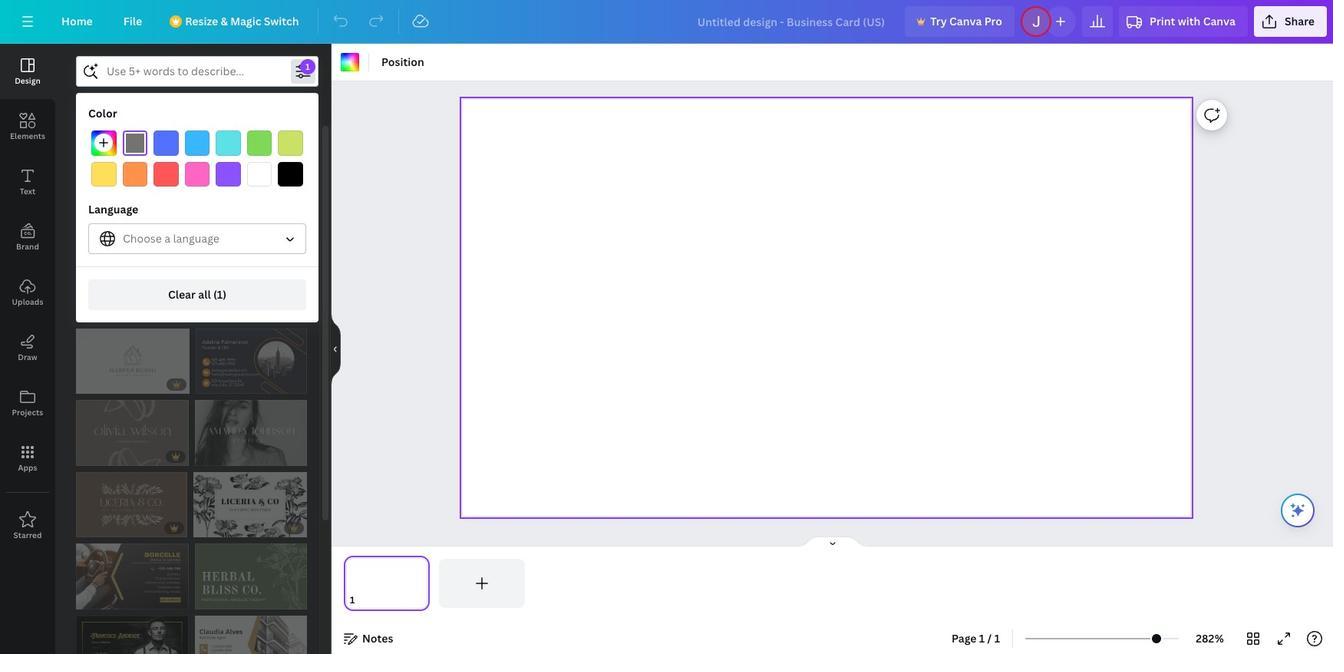 Task type: describe. For each thing, give the bounding box(es) containing it.
try canva pro
[[931, 14, 1003, 28]]

pink
[[283, 143, 305, 157]]

home
[[61, 14, 93, 28]]

apps
[[18, 462, 37, 473]]

coral red image
[[154, 162, 179, 187]]

Orange button
[[123, 162, 148, 187]]

Page title text field
[[362, 593, 368, 608]]

pro
[[985, 14, 1003, 28]]

text
[[20, 186, 36, 197]]

canva assistant image
[[1289, 501, 1307, 520]]

switch
[[264, 14, 299, 28]]

resize & magic switch
[[185, 14, 299, 28]]

share
[[1285, 14, 1315, 28]]

clear
[[168, 287, 196, 302]]

page 1 / 1
[[952, 631, 1000, 646]]

try canva pro button
[[905, 6, 1015, 37]]

Coral red button
[[154, 162, 179, 187]]

templates button
[[76, 93, 208, 122]]

/
[[988, 631, 992, 646]]

file button
[[111, 6, 154, 37]]

business card button
[[76, 136, 166, 167]]

design button
[[0, 44, 55, 99]]

language
[[173, 231, 219, 246]]

with
[[1178, 14, 1201, 28]]

Turquoise blue button
[[216, 131, 241, 156]]

notes
[[362, 631, 393, 646]]

1 1 from the left
[[980, 631, 985, 646]]

#737373 button
[[123, 131, 148, 156]]

draw button
[[0, 320, 55, 375]]

home link
[[49, 6, 105, 37]]

Yellow button
[[91, 162, 116, 187]]

grey modern private driver business card image
[[76, 544, 188, 610]]

White button
[[247, 162, 272, 187]]

dark muted grey minimalist contemporary modern interior designer business card group
[[76, 400, 188, 466]]

resize & magic switch button
[[161, 6, 311, 37]]

elements button
[[0, 99, 55, 154]]

Language button
[[88, 224, 306, 254]]

Royal blue button
[[154, 131, 179, 156]]

text button
[[0, 154, 55, 210]]

position
[[382, 55, 424, 69]]

purple image
[[216, 162, 241, 187]]

pink button
[[274, 136, 314, 167]]

projects
[[12, 407, 43, 418]]

clear all (1)
[[168, 287, 227, 302]]

Pink button
[[185, 162, 210, 187]]

draw
[[18, 352, 37, 362]]

templates
[[115, 100, 169, 114]]

massage therapist business card in sage green vintage style group
[[195, 544, 307, 610]]

uploads button
[[0, 265, 55, 320]]

clear all (1) button
[[88, 280, 306, 310]]

282%
[[1196, 631, 1224, 646]]

beauty & retail loyalty card in ash grey brown photo-centric style group
[[76, 185, 190, 250]]

Light blue button
[[185, 131, 210, 156]]

282% button
[[1185, 626, 1235, 651]]

brand button
[[0, 210, 55, 265]]

file
[[123, 14, 142, 28]]

resize
[[185, 14, 218, 28]]

business for business cards
[[181, 143, 227, 157]]

Black button
[[278, 162, 303, 187]]



Task type: vqa. For each thing, say whether or not it's contained in the screenshot.
the Black Elegant Photo Business Card Group
yes



Task type: locate. For each thing, give the bounding box(es) containing it.
grey minimalist interior designer business card image
[[196, 185, 307, 250]]

canva right try
[[950, 14, 982, 28]]

1 business from the left
[[85, 143, 131, 157]]

pink image
[[185, 162, 210, 187], [185, 162, 210, 187]]

starred button
[[0, 498, 55, 554]]

color
[[88, 106, 117, 121]]

notes button
[[338, 626, 400, 651]]

color option group
[[88, 127, 306, 190]]

try
[[931, 14, 947, 28]]

choose
[[123, 231, 162, 246]]

light blue image
[[185, 131, 210, 156], [185, 131, 210, 156]]

grey simple minimalist business card free group
[[76, 256, 188, 322]]

1
[[980, 631, 985, 646], [995, 631, 1000, 646]]

page 1 image
[[344, 559, 430, 608]]

1 left / on the right bottom
[[980, 631, 985, 646]]

page
[[952, 631, 977, 646]]

Grass green button
[[247, 131, 272, 156]]

uploads
[[12, 296, 43, 307]]

orange image
[[123, 162, 148, 187], [123, 162, 148, 187]]

creative modern business card group
[[196, 329, 307, 394]]

share button
[[1254, 6, 1327, 37]]

choose a language
[[123, 231, 219, 246]]

print
[[1150, 14, 1176, 28]]

lime image
[[278, 131, 303, 156], [278, 131, 303, 156]]

grass green image
[[247, 131, 272, 156], [247, 131, 272, 156]]

business cards
[[181, 143, 258, 157]]

business for business card
[[85, 143, 131, 157]]

#737373 image
[[123, 131, 148, 156]]

business card
[[85, 143, 157, 157]]

a
[[164, 231, 170, 246]]

#737373 image
[[123, 131, 148, 156]]

coral red image
[[154, 162, 179, 187]]

(1)
[[213, 287, 227, 302]]

print with canva
[[1150, 14, 1236, 28]]

black and white vintage clothing boutique business card group
[[193, 472, 307, 537]]

side panel tab list
[[0, 44, 55, 554]]

main menu bar
[[0, 0, 1334, 44]]

language
[[88, 202, 138, 217]]

black and white grunge car detailing business card group
[[195, 256, 307, 322]]

turquoise blue image
[[216, 131, 241, 156], [216, 131, 241, 156]]

canva inside "print with canva" dropdown button
[[1204, 14, 1236, 28]]

business up pink button
[[181, 143, 227, 157]]

brand
[[16, 241, 39, 252]]

1 canva from the left
[[950, 14, 982, 28]]

purple image
[[216, 162, 241, 187]]

canva right with
[[1204, 14, 1236, 28]]

projects button
[[0, 375, 55, 431]]

magic
[[230, 14, 261, 28]]

elements
[[10, 131, 45, 141]]

1 horizontal spatial business
[[181, 143, 227, 157]]

0 horizontal spatial canva
[[950, 14, 982, 28]]

cards
[[230, 143, 258, 157]]

card
[[134, 143, 157, 157]]

#ffffff image
[[341, 53, 359, 71]]

0 horizontal spatial business
[[85, 143, 131, 157]]

Lime button
[[278, 131, 303, 156]]

starred
[[13, 530, 42, 541]]

add a new color image
[[91, 131, 116, 156], [91, 131, 116, 156]]

1 horizontal spatial 1
[[995, 631, 1000, 646]]

print with canva button
[[1119, 6, 1248, 37]]

Design title text field
[[685, 6, 899, 37]]

hide image
[[331, 312, 341, 386]]

0 horizontal spatial 1
[[980, 631, 985, 646]]

position button
[[375, 50, 430, 74]]

1 horizontal spatial canva
[[1204, 14, 1236, 28]]

black image
[[278, 162, 303, 187], [278, 162, 303, 187]]

apps button
[[0, 431, 55, 486]]

white image
[[247, 162, 272, 187], [247, 162, 272, 187]]

1 right / on the right bottom
[[995, 631, 1000, 646]]

business up yellow button
[[85, 143, 131, 157]]

Purple button
[[216, 162, 241, 187]]

Use 5+ words to describe... search field
[[107, 57, 288, 86]]

canva
[[950, 14, 982, 28], [1204, 14, 1236, 28]]

grey minimalist real estate agent/broker rounded business card group
[[76, 329, 190, 394]]

business cards button
[[172, 136, 267, 167]]

business
[[85, 143, 131, 157], [181, 143, 227, 157]]

2 canva from the left
[[1204, 14, 1236, 28]]

all
[[198, 287, 211, 302]]

2 business from the left
[[181, 143, 227, 157]]

yellow image
[[91, 162, 116, 187], [91, 162, 116, 187]]

black elegant photo business card group
[[195, 400, 307, 466]]

2 1 from the left
[[995, 631, 1000, 646]]

canva inside try canva pro button
[[950, 14, 982, 28]]

royal blue image
[[154, 131, 179, 156], [154, 131, 179, 156]]

brown minimalist soy candle business card group
[[76, 472, 187, 537]]

design
[[15, 75, 41, 86]]

&
[[221, 14, 228, 28]]

hide pages image
[[796, 536, 869, 548]]



